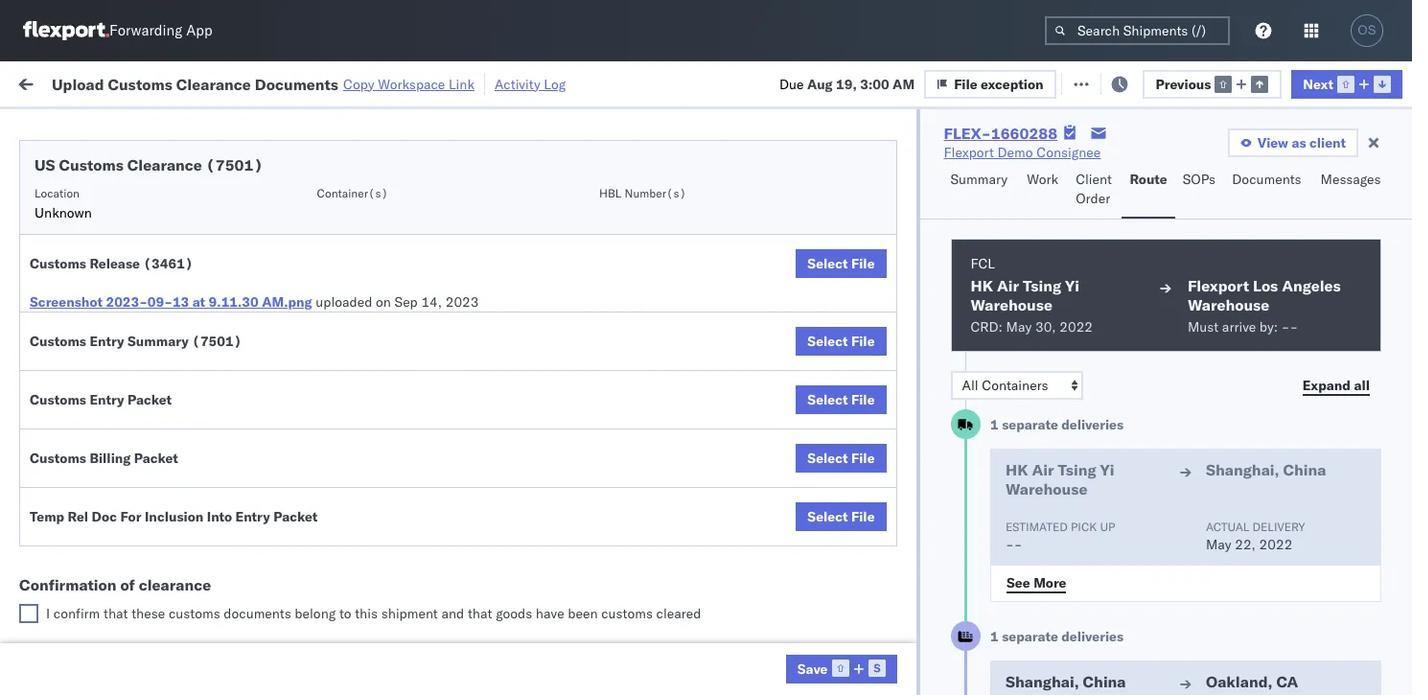 Task type: describe. For each thing, give the bounding box(es) containing it.
angeles, for 4th schedule pickup from los angeles, ca button from the bottom of the page the schedule pickup from los angeles, ca link
[[206, 266, 258, 283]]

1 schedule delivery appointment from the top
[[44, 191, 236, 209]]

schedule for 2nd schedule pickup from los angeles, ca button from the bottom of the page
[[44, 435, 101, 452]]

0 vertical spatial yi
[[1065, 276, 1080, 295]]

0 vertical spatial china
[[1283, 460, 1326, 479]]

2 separate from the top
[[1002, 628, 1058, 645]]

client order button
[[1068, 162, 1122, 219]]

temp
[[30, 508, 64, 525]]

schedule delivery appointment link for first schedule delivery appointment button
[[44, 190, 236, 209]]

aug
[[807, 75, 833, 93]]

oakland, ca
[[1206, 672, 1298, 691]]

5 1846748 from the top
[[1100, 361, 1158, 378]]

1 hlxu6269489, from the top
[[1283, 192, 1381, 209]]

4 1846748 from the top
[[1100, 319, 1158, 336]]

3 hlxu from the top
[[1385, 276, 1412, 293]]

link
[[449, 75, 475, 93]]

select file for customs billing packet
[[808, 450, 875, 467]]

fcl for first schedule pickup from los angeles, ca button from the top of the page
[[629, 234, 654, 252]]

customs inside upload customs clearance documents
[[91, 393, 145, 410]]

4 schedule pickup from los angeles, ca button from the top
[[44, 434, 272, 474]]

save
[[797, 660, 828, 677]]

hbl number(s)
[[599, 186, 686, 200]]

karl
[[1000, 656, 1025, 673]]

0 vertical spatial 14,
[[421, 293, 442, 311]]

order
[[1076, 190, 1110, 207]]

confirm delivery
[[44, 571, 146, 588]]

actions
[[1355, 156, 1394, 171]]

1 ocean fcl from the top
[[587, 192, 654, 209]]

0 horizontal spatial may
[[1006, 318, 1032, 336]]

schedule for second schedule delivery appointment button from the bottom of the page
[[44, 318, 101, 335]]

pickup down the 'of'
[[104, 603, 146, 621]]

work button
[[1019, 162, 1068, 219]]

1889466 for schedule delivery appointment
[[1100, 487, 1158, 505]]

file for temp rel doc for inclusion into entry packet
[[851, 508, 875, 525]]

3 schedule pickup from los angeles, ca button from the top
[[44, 349, 272, 390]]

select file for customs entry summary (7501)
[[808, 333, 875, 350]]

los for confirm pickup from los angeles, ca button
[[173, 519, 194, 536]]

205
[[442, 74, 467, 92]]

4 flex-1846748 from the top
[[1058, 319, 1158, 336]]

1 5, from the top
[[428, 192, 440, 209]]

1 appointment from the top
[[157, 191, 236, 209]]

batch action button
[[1274, 69, 1400, 97]]

3 ceau7522281, hlxu6269489, hlxu from the top
[[1181, 276, 1412, 293]]

ca down "unknown"
[[44, 243, 62, 260]]

integration test account - karl lagerfeld
[[836, 656, 1086, 673]]

flex-1889466 for confirm pickup from los angeles, ca
[[1058, 530, 1158, 547]]

0 horizontal spatial on
[[376, 293, 391, 311]]

30,
[[1035, 318, 1056, 336]]

hbl
[[599, 186, 622, 200]]

4 nov from the top
[[400, 319, 425, 336]]

snoozed no
[[401, 118, 469, 133]]

3:00
[[860, 75, 889, 93]]

schedule pickup from los angeles, ca link for 4th schedule pickup from los angeles, ca button from the bottom of the page
[[44, 265, 272, 303]]

0 vertical spatial tsing
[[1023, 276, 1061, 295]]

confirm delivery button
[[44, 570, 146, 591]]

- for account
[[989, 656, 997, 673]]

1 vertical spatial summary
[[128, 333, 189, 350]]

1 deliveries from the top
[[1061, 416, 1124, 433]]

0 horizontal spatial china
[[1083, 672, 1126, 691]]

2 appointment from the top
[[157, 318, 236, 335]]

1 vertical spatial 14,
[[427, 487, 448, 505]]

4 1889466 from the top
[[1100, 572, 1158, 589]]

am.png
[[262, 293, 312, 311]]

1 horizontal spatial on
[[470, 74, 485, 92]]

select file button for customs entry summary (7501)
[[796, 327, 886, 356]]

7 resize handle column header from the left
[[1149, 149, 1172, 695]]

0 horizontal spatial file exception
[[954, 75, 1044, 93]]

1 horizontal spatial at
[[382, 74, 394, 92]]

confirm delivery link
[[44, 570, 146, 589]]

customs down screenshot
[[30, 333, 86, 350]]

1 horizontal spatial by:
[[1260, 318, 1278, 336]]

warehouse up crd: may 30, 2022
[[971, 295, 1053, 314]]

1 vertical spatial 2023
[[447, 614, 481, 631]]

2 2:59 am edt, nov 5, 2022 from the top
[[309, 234, 477, 252]]

warehouse up estimated
[[1006, 479, 1088, 499]]

abcdefg784565 for schedule delivery appointment
[[1306, 487, 1412, 505]]

1 separate from the top
[[1002, 416, 1058, 433]]

4 lhuu7894563, from the top
[[1181, 571, 1280, 589]]

1 vertical spatial tsing
[[1058, 460, 1096, 479]]

schedule pickup from los angeles, ca link for fifth schedule pickup from los angeles, ca button from the top of the page
[[44, 603, 272, 641]]

3 schedule delivery appointment button from the top
[[44, 486, 236, 507]]

abcdefg784565 for confirm pickup from los angeles, ca
[[1306, 530, 1412, 547]]

see more
[[1007, 574, 1067, 591]]

2 1846748 from the top
[[1100, 234, 1158, 252]]

2 deliveries from the top
[[1061, 628, 1124, 645]]

5 resize handle column header from the left
[[803, 149, 826, 695]]

rel
[[68, 508, 88, 525]]

warehouse inside flexport los angeles warehouse
[[1188, 295, 1270, 314]]

5 nov from the top
[[400, 361, 425, 378]]

8 resize handle column header from the left
[[1273, 149, 1296, 695]]

2 schedule delivery appointment from the top
[[44, 318, 236, 335]]

5 schedule pickup from los angeles, ca button from the top
[[44, 603, 272, 643]]

5, for 3rd schedule pickup from los angeles, ca button from the top of the page's the schedule pickup from los angeles, ca link
[[428, 361, 440, 378]]

1 ceau7522281, from the top
[[1181, 192, 1280, 209]]

flex-1889466 for schedule delivery appointment
[[1058, 487, 1158, 505]]

packet for customs entry packet
[[128, 391, 172, 408]]

message (0)
[[258, 74, 337, 92]]

my
[[19, 70, 50, 96]]

1 2:59 from the top
[[309, 192, 338, 209]]

los for 3rd schedule pickup from los angeles, ca button from the top of the page
[[181, 350, 202, 368]]

file for customs billing packet
[[851, 450, 875, 467]]

schedule pickup from los angeles, ca link for 2nd schedule pickup from los angeles, ca button from the bottom of the page
[[44, 434, 272, 472]]

2 hlxu from the top
[[1385, 234, 1412, 251]]

schedule pickup from los angeles, ca for 3rd schedule pickup from los angeles, ca button from the top of the page's the schedule pickup from los angeles, ca link
[[44, 350, 258, 387]]

6 1846748 from the top
[[1100, 403, 1158, 420]]

gvcu5265864
[[1181, 656, 1276, 673]]

us customs clearance (7501)
[[35, 155, 263, 174]]

- for by:
[[1282, 318, 1290, 336]]

13,
[[423, 614, 444, 631]]

lhuu7894563, for confirm pickup from los angeles, ca
[[1181, 529, 1280, 546]]

flex-1846748 for 3rd schedule pickup from los angeles, ca button from the top of the page's the schedule pickup from los angeles, ca link
[[1058, 361, 1158, 378]]

2 ceau7522281, from the top
[[1181, 234, 1280, 251]]

select file for customs entry packet
[[808, 391, 875, 408]]

fcl for 1st schedule delivery appointment button from the bottom of the page
[[629, 487, 654, 505]]

no
[[454, 118, 469, 133]]

been
[[568, 605, 598, 622]]

pickup down the customs entry summary (7501)
[[104, 350, 146, 368]]

i confirm that these customs documents belong to this shipment and that goods have been customs cleared
[[46, 605, 701, 622]]

flexport. image
[[23, 21, 109, 40]]

fcl for fifth schedule pickup from los angeles, ca button from the top of the page
[[629, 614, 654, 631]]

1 vertical spatial at
[[192, 293, 205, 311]]

progress
[[300, 118, 348, 133]]

flex-1846748 for 4th schedule pickup from los angeles, ca button from the bottom of the page the schedule pickup from los angeles, ca link
[[1058, 277, 1158, 294]]

must arrive by: --
[[1188, 318, 1298, 336]]

release
[[90, 255, 140, 272]]

select file for customs release (3461)
[[808, 255, 875, 272]]

have
[[536, 605, 564, 622]]

schedule for fifth schedule pickup from los angeles, ca button from the top of the page
[[44, 603, 101, 621]]

2022 inside actual delivery may 22, 2022
[[1259, 536, 1293, 553]]

1 that from the left
[[103, 605, 128, 622]]

upload for upload customs clearance documents
[[44, 393, 88, 410]]

delivery for first schedule delivery appointment button
[[104, 191, 154, 209]]

1 resize handle column header from the left
[[274, 149, 297, 695]]

4 abcdefg784565 from the top
[[1306, 572, 1412, 589]]

ca up customs entry packet
[[44, 370, 62, 387]]

angeles, for confirm pickup from los angeles, ca link in the bottom of the page
[[198, 519, 251, 536]]

3 2:59 am edt, nov 5, 2022 from the top
[[309, 277, 477, 294]]

1 customs from the left
[[169, 605, 220, 622]]

7:00
[[309, 530, 338, 547]]

i
[[46, 605, 50, 622]]

4 ocean fcl from the top
[[587, 487, 654, 505]]

5 2:59 from the top
[[309, 361, 338, 378]]

4 ceau7522281, hlxu6269489, hlxu from the top
[[1181, 318, 1412, 336]]

activity log
[[495, 75, 566, 93]]

file for customs entry summary (7501)
[[851, 333, 875, 350]]

screenshot 2023-09-13 at 9.11.30 am.png link
[[30, 292, 312, 312]]

flex-1660288
[[944, 124, 1058, 143]]

1 vertical spatial shanghai, china
[[1006, 672, 1126, 691]]

ca down customs release (3461)
[[44, 285, 62, 302]]

may inside actual delivery may 22, 2022
[[1206, 536, 1232, 553]]

view as client
[[1258, 134, 1346, 151]]

los inside flexport los angeles warehouse
[[1253, 276, 1278, 295]]

2 that from the left
[[468, 605, 492, 622]]

205 on track
[[442, 74, 520, 92]]

select for customs entry summary (7501)
[[808, 333, 848, 350]]

5 2:59 am edt, nov 5, 2022 from the top
[[309, 361, 477, 378]]

1 nov from the top
[[400, 192, 425, 209]]

select for temp rel doc for inclusion into entry packet
[[808, 508, 848, 525]]

4 lhuu7894563, uetu5238478 from the top
[[1181, 571, 1377, 589]]

9 resize handle column header from the left
[[1378, 149, 1401, 695]]

flexport demo consignee link
[[944, 143, 1101, 162]]

1 hlxu from the top
[[1385, 192, 1412, 209]]

risk
[[397, 74, 420, 92]]

5, for first schedule pickup from los angeles, ca button from the top of the page's the schedule pickup from los angeles, ca link
[[428, 234, 440, 252]]

customs up screenshot
[[30, 255, 86, 272]]

previous
[[1156, 75, 1211, 93]]

1 vertical spatial hk air tsing yi warehouse
[[1006, 460, 1115, 499]]

2 schedule delivery appointment button from the top
[[44, 317, 236, 338]]

0 vertical spatial by:
[[69, 117, 88, 135]]

0 vertical spatial shanghai, china
[[1206, 460, 1326, 479]]

select for customs entry packet
[[808, 391, 848, 408]]

select file for temp rel doc for inclusion into entry packet
[[808, 508, 875, 525]]

0 horizontal spatial exception
[[981, 75, 1044, 93]]

3 edt, from the top
[[367, 277, 396, 294]]

fcl for confirm pickup from los angeles, ca button
[[629, 530, 654, 547]]

workitem button
[[12, 152, 278, 172]]

9.11.30
[[209, 293, 259, 311]]

from for 3rd schedule pickup from los angeles, ca button from the top of the page's the schedule pickup from los angeles, ca link
[[149, 350, 177, 368]]

mbl/mawb numbe button
[[1296, 152, 1412, 172]]

documents
[[224, 605, 291, 622]]

2 ocean fcl from the top
[[587, 234, 654, 252]]

schedule delivery appointment link for second schedule delivery appointment button from the bottom of the page
[[44, 317, 236, 336]]

consignee inside button
[[836, 156, 891, 171]]

2 2:59 from the top
[[309, 234, 338, 252]]

3 ceau7522281, from the top
[[1181, 276, 1280, 293]]

customs up customs billing packet
[[30, 391, 86, 408]]

for
[[184, 118, 200, 133]]

5 edt, from the top
[[367, 361, 396, 378]]

2 1 separate deliveries from the top
[[990, 628, 1124, 645]]

snoozed
[[401, 118, 445, 133]]

6 resize handle column header from the left
[[995, 149, 1018, 695]]

ca inside the confirm pickup from los angeles, ca
[[44, 538, 62, 556]]

view as client button
[[1228, 128, 1358, 157]]

all
[[1354, 376, 1370, 394]]

summary button
[[943, 162, 1019, 219]]

workspace
[[378, 75, 445, 93]]

schedule pickup from los angeles, ca for 4th schedule pickup from los angeles, ca button from the bottom of the page the schedule pickup from los angeles, ca link
[[44, 266, 258, 302]]

maeu9408431
[[1306, 656, 1403, 673]]

activity
[[495, 75, 540, 93]]

confirmation of clearance
[[19, 575, 211, 594]]

5 ocean fcl from the top
[[587, 530, 654, 547]]

3 test123456 from the top
[[1306, 319, 1387, 336]]

billing
[[90, 450, 131, 467]]

2 nov from the top
[[400, 234, 425, 252]]

import work button
[[155, 61, 251, 104]]

2 vertical spatial entry
[[235, 508, 270, 525]]

flexport for flexport los angeles warehouse
[[1188, 276, 1249, 295]]

- for up
[[1006, 536, 1014, 553]]

19,
[[836, 75, 857, 93]]

schedule pickup from los angeles, ca for first schedule pickup from los angeles, ca button from the top of the page's the schedule pickup from los angeles, ca link
[[44, 224, 258, 260]]

flex-1846748 for first schedule pickup from los angeles, ca button from the top of the page's the schedule pickup from los angeles, ca link
[[1058, 234, 1158, 252]]

schedule for first schedule delivery appointment button
[[44, 191, 101, 209]]

jan
[[399, 614, 420, 631]]

2 vertical spatial packet
[[273, 508, 318, 525]]

4 hlxu from the top
[[1385, 318, 1412, 336]]

more
[[1034, 574, 1067, 591]]

consignee for bookings test consignee
[[924, 614, 989, 631]]

documents for upload customs clearance documents copy workspace link
[[255, 74, 338, 93]]

1 schedule pickup from los angeles, ca button from the top
[[44, 223, 272, 263]]

clearance
[[139, 575, 211, 594]]

schedule pickup from los angeles, ca for the schedule pickup from los angeles, ca link for 2nd schedule pickup from los angeles, ca button from the bottom of the page
[[44, 435, 258, 471]]

1 vertical spatial shanghai,
[[1006, 672, 1079, 691]]

1 horizontal spatial shanghai,
[[1206, 460, 1279, 479]]

lhuu7894563, uetu5238478 for schedule delivery appointment
[[1181, 487, 1377, 504]]

numbe
[[1375, 156, 1412, 171]]

from for confirm pickup from los angeles, ca link in the bottom of the page
[[141, 519, 169, 536]]

from for the schedule pickup from los angeles, ca link for 2nd schedule pickup from los angeles, ca button from the bottom of the page
[[149, 435, 177, 452]]

batch
[[1304, 74, 1342, 92]]

1 flex-1846748 from the top
[[1058, 192, 1158, 209]]

number(s)
[[625, 186, 686, 200]]

2 horizontal spatial documents
[[1232, 171, 1301, 188]]

customs entry summary (7501)
[[30, 333, 242, 350]]

oakland,
[[1206, 672, 1273, 691]]

flex-1893174
[[1058, 614, 1158, 631]]

flex-1660288 link
[[944, 124, 1058, 143]]

customs left 'billing' on the bottom left of the page
[[30, 450, 86, 467]]

summary inside button
[[951, 171, 1008, 188]]

for
[[120, 508, 141, 525]]

3 resize handle column header from the left
[[554, 149, 577, 695]]

6 ocean fcl from the top
[[587, 614, 654, 631]]

bookings test consignee
[[836, 614, 989, 631]]

action
[[1345, 74, 1387, 92]]

import work
[[163, 74, 243, 92]]

1 1 separate deliveries from the top
[[990, 416, 1124, 433]]

delivery for second schedule delivery appointment button from the bottom of the page
[[104, 318, 154, 335]]

1 schedule delivery appointment button from the top
[[44, 190, 236, 211]]

7:00 pm est, dec 23, 2022
[[309, 530, 483, 547]]

6 2:59 from the top
[[309, 487, 338, 505]]

4 flex-1889466 from the top
[[1058, 572, 1158, 589]]

to
[[339, 605, 351, 622]]



Task type: vqa. For each thing, say whether or not it's contained in the screenshot.
More
yes



Task type: locate. For each thing, give the bounding box(es) containing it.
0 vertical spatial at
[[382, 74, 394, 92]]

select file button for temp rel doc for inclusion into entry packet
[[796, 502, 886, 531]]

1 vertical spatial yi
[[1100, 460, 1115, 479]]

3 schedule delivery appointment link from the top
[[44, 486, 236, 505]]

1 horizontal spatial china
[[1283, 460, 1326, 479]]

1 vertical spatial packet
[[134, 450, 178, 467]]

sops
[[1183, 171, 1216, 188]]

4 select from the top
[[808, 450, 848, 467]]

4 resize handle column header from the left
[[679, 149, 702, 695]]

filtered
[[19, 117, 66, 135]]

0 vertical spatial upload
[[52, 74, 104, 93]]

ceau7522281, hlxu6269489, hlxu down mbl/mawb
[[1181, 192, 1412, 209]]

0 vertical spatial hk
[[971, 276, 993, 295]]

5, for 4th schedule pickup from los angeles, ca button from the bottom of the page the schedule pickup from los angeles, ca link
[[428, 277, 440, 294]]

0 vertical spatial confirm
[[44, 519, 93, 536]]

6 flex-1846748 from the top
[[1058, 403, 1158, 420]]

that right and
[[468, 605, 492, 622]]

los down 13 at top left
[[181, 350, 202, 368]]

1 vertical spatial china
[[1083, 672, 1126, 691]]

uetu5238478 for schedule delivery appointment
[[1284, 487, 1377, 504]]

ceau7522281, hlxu6269489, hlxu down angeles
[[1181, 318, 1412, 336]]

appointment down us customs clearance (7501)
[[157, 191, 236, 209]]

los up (3461)
[[181, 224, 202, 241]]

flex-1846748 for upload customs clearance documents link at the bottom
[[1058, 403, 1158, 420]]

test123456 for first schedule pickup from los angeles, ca button from the top of the page
[[1306, 234, 1387, 252]]

exception
[[1111, 74, 1174, 92], [981, 75, 1044, 93]]

ready
[[147, 118, 181, 133]]

confirm up confirmation
[[44, 519, 93, 536]]

1 horizontal spatial shanghai, china
[[1206, 460, 1326, 479]]

2:59
[[309, 192, 338, 209], [309, 234, 338, 252], [309, 277, 338, 294], [309, 319, 338, 336], [309, 361, 338, 378], [309, 487, 338, 505], [309, 614, 338, 631]]

2 select file button from the top
[[796, 327, 886, 356]]

schedule delivery appointment button down 2023-
[[44, 317, 236, 338]]

at right 13 at top left
[[192, 293, 205, 311]]

summary down 09-
[[128, 333, 189, 350]]

hk air tsing yi warehouse up crd: may 30, 2022
[[971, 276, 1080, 314]]

los
[[181, 224, 202, 241], [181, 266, 202, 283], [1253, 276, 1278, 295], [181, 350, 202, 368], [181, 435, 202, 452], [173, 519, 194, 536], [181, 603, 202, 621]]

1 vertical spatial test123456
[[1306, 277, 1387, 294]]

1 schedule pickup from los angeles, ca link from the top
[[44, 223, 272, 261]]

location unknown
[[35, 186, 92, 221]]

1 flex-1889466 from the top
[[1058, 445, 1158, 463]]

0 horizontal spatial that
[[103, 605, 128, 622]]

pickup up 2023-
[[104, 266, 146, 283]]

ocean fcl
[[587, 192, 654, 209], [587, 234, 654, 252], [587, 361, 654, 378], [587, 487, 654, 505], [587, 530, 654, 547], [587, 614, 654, 631]]

3 1889466 from the top
[[1100, 530, 1158, 547]]

2 select from the top
[[808, 333, 848, 350]]

documents down view
[[1232, 171, 1301, 188]]

at left the risk on the left of page
[[382, 74, 394, 92]]

0 horizontal spatial shanghai,
[[1006, 672, 1079, 691]]

1 lhuu7894563, from the top
[[1181, 445, 1280, 462]]

1 schedule pickup from los angeles, ca from the top
[[44, 224, 258, 260]]

dec
[[399, 487, 424, 505], [398, 530, 423, 547]]

summary
[[951, 171, 1008, 188], [128, 333, 189, 350]]

1 horizontal spatial customs
[[601, 605, 653, 622]]

upload customs clearance documents link
[[44, 392, 272, 430]]

pickup right the rel
[[97, 519, 138, 536]]

2 vertical spatial clearance
[[148, 393, 210, 410]]

2 schedule pickup from los angeles, ca link from the top
[[44, 265, 272, 303]]

integration
[[836, 656, 902, 673]]

inclusion
[[145, 508, 204, 525]]

client order
[[1076, 171, 1112, 207]]

2 vertical spatial test123456
[[1306, 319, 1387, 336]]

0 horizontal spatial summary
[[128, 333, 189, 350]]

upload customs clearance documents button
[[44, 392, 272, 432]]

angeles, for the schedule pickup from los angeles, ca link for 2nd schedule pickup from los angeles, ca button from the bottom of the page
[[206, 435, 258, 452]]

3 hlxu6269489, from the top
[[1283, 276, 1381, 293]]

confirm for confirm delivery
[[44, 571, 93, 588]]

ceau7522281, down sops
[[1181, 192, 1280, 209]]

2 uetu5238478 from the top
[[1284, 487, 1377, 504]]

4 schedule from the top
[[44, 318, 101, 335]]

uetu5238478 for confirm pickup from los angeles, ca
[[1284, 529, 1377, 546]]

14, up the '23,'
[[427, 487, 448, 505]]

flexport down "flex-1660288" link
[[944, 144, 994, 161]]

23,
[[426, 530, 447, 547]]

schedule down us
[[44, 191, 101, 209]]

flexport for flexport demo consignee
[[944, 144, 994, 161]]

2022
[[444, 192, 477, 209], [444, 234, 477, 252], [444, 277, 477, 294], [1060, 318, 1093, 336], [444, 319, 477, 336], [444, 361, 477, 378], [451, 487, 484, 505], [450, 530, 483, 547], [1259, 536, 1293, 553]]

2 schedule from the top
[[44, 224, 101, 241]]

0 vertical spatial summary
[[951, 171, 1008, 188]]

4 2:59 am edt, nov 5, 2022 from the top
[[309, 319, 477, 336]]

hk air tsing yi warehouse up estimated
[[1006, 460, 1115, 499]]

1 horizontal spatial documents
[[255, 74, 338, 93]]

goods
[[496, 605, 532, 622]]

0 vertical spatial schedule delivery appointment link
[[44, 190, 236, 209]]

schedule delivery appointment up for
[[44, 487, 236, 504]]

flex-1889466 for schedule pickup from los angeles, ca
[[1058, 445, 1158, 463]]

actual
[[1206, 520, 1250, 534]]

None checkbox
[[19, 604, 38, 623]]

(7501) for customs entry summary (7501)
[[192, 333, 242, 350]]

from inside the confirm pickup from los angeles, ca
[[141, 519, 169, 536]]

1 horizontal spatial flexport
[[1188, 276, 1249, 295]]

0 vertical spatial packet
[[128, 391, 172, 408]]

1 horizontal spatial consignee
[[924, 614, 989, 631]]

est, up 7:00 pm est, dec 23, 2022
[[367, 487, 395, 505]]

angeles
[[1282, 276, 1341, 295]]

4 5, from the top
[[428, 319, 440, 336]]

select for customs billing packet
[[808, 450, 848, 467]]

uploaded
[[316, 293, 372, 311]]

upload
[[52, 74, 104, 93], [44, 393, 88, 410]]

sops button
[[1175, 162, 1224, 219]]

delivery for confirm delivery button
[[97, 571, 146, 588]]

flex id button
[[1018, 152, 1152, 172]]

Search Shipments (/) text field
[[1045, 16, 1230, 45]]

1 vertical spatial on
[[376, 293, 391, 311]]

work down flexport demo consignee
[[1027, 171, 1059, 188]]

warehouse up arrive
[[1188, 295, 1270, 314]]

2 schedule delivery appointment link from the top
[[44, 317, 236, 336]]

dec for 23,
[[398, 530, 423, 547]]

abcdefg784565 for schedule pickup from los angeles, ca
[[1306, 445, 1412, 463]]

1 vertical spatial schedule delivery appointment
[[44, 318, 236, 335]]

flexport los angeles warehouse
[[1188, 276, 1341, 314]]

documents inside upload customs clearance documents
[[44, 412, 113, 429]]

hlxu
[[1385, 192, 1412, 209], [1385, 234, 1412, 251], [1385, 276, 1412, 293], [1385, 318, 1412, 336]]

may left 30,
[[1006, 318, 1032, 336]]

2:59 am edt, nov 5, 2022
[[309, 192, 477, 209], [309, 234, 477, 252], [309, 277, 477, 294], [309, 319, 477, 336], [309, 361, 477, 378]]

1 horizontal spatial yi
[[1100, 460, 1115, 479]]

china
[[1283, 460, 1326, 479], [1083, 672, 1126, 691]]

ceau7522281, down sops button
[[1181, 234, 1280, 251]]

14, right sep
[[421, 293, 442, 311]]

ceau7522281,
[[1181, 192, 1280, 209], [1181, 234, 1280, 251], [1181, 276, 1280, 293], [1181, 318, 1280, 336]]

customs right been
[[601, 605, 653, 622]]

lhuu7894563, uetu5238478 for schedule pickup from los angeles, ca
[[1181, 445, 1377, 462]]

work inside button
[[1027, 171, 1059, 188]]

0 horizontal spatial by:
[[69, 117, 88, 135]]

lhuu7894563, for schedule pickup from los angeles, ca
[[1181, 445, 1280, 462]]

air
[[997, 276, 1019, 295], [1032, 460, 1054, 479]]

clearance down ready
[[127, 155, 202, 174]]

1 horizontal spatial air
[[1032, 460, 1054, 479]]

0 horizontal spatial air
[[997, 276, 1019, 295]]

1 vertical spatial documents
[[1232, 171, 1301, 188]]

0 vertical spatial 1
[[990, 416, 999, 433]]

(7501) for us customs clearance (7501)
[[206, 155, 263, 174]]

1 vertical spatial flexport
[[1188, 276, 1249, 295]]

5 schedule pickup from los angeles, ca link from the top
[[44, 603, 272, 641]]

upload customs clearance documents copy workspace link
[[52, 74, 475, 93]]

by: right filtered
[[69, 117, 88, 135]]

angeles, for fifth schedule pickup from los angeles, ca button from the top of the page the schedule pickup from los angeles, ca link
[[206, 603, 258, 621]]

2 hlxu6269489, from the top
[[1283, 234, 1381, 251]]

schedule for first schedule pickup from los angeles, ca button from the top of the page
[[44, 224, 101, 241]]

consignee
[[1037, 144, 1101, 161], [836, 156, 891, 171], [924, 614, 989, 631]]

pickup up release at the top left of page
[[104, 224, 146, 241]]

3 schedule delivery appointment from the top
[[44, 487, 236, 504]]

confirm inside the confirm pickup from los angeles, ca
[[44, 519, 93, 536]]

test123456 for 4th schedule pickup from los angeles, ca button from the bottom of the page
[[1306, 277, 1387, 294]]

into
[[207, 508, 232, 525]]

schedule up the rel
[[44, 487, 101, 504]]

los for 2nd schedule pickup from los angeles, ca button from the bottom of the page
[[181, 435, 202, 452]]

0 vertical spatial entry
[[90, 333, 124, 350]]

lhuu7894563, uetu5238478 for confirm pickup from los angeles, ca
[[1181, 529, 1377, 546]]

1 horizontal spatial may
[[1206, 536, 1232, 553]]

clearance inside upload customs clearance documents
[[148, 393, 210, 410]]

angeles, for first schedule pickup from los angeles, ca button from the top of the page's the schedule pickup from los angeles, ca link
[[206, 224, 258, 241]]

schedule delivery appointment
[[44, 191, 236, 209], [44, 318, 236, 335], [44, 487, 236, 504]]

file exception down search shipments (/) text box
[[1084, 74, 1174, 92]]

entry for summary
[[90, 333, 124, 350]]

0 vertical spatial 2023
[[446, 293, 479, 311]]

from for 4th schedule pickup from los angeles, ca button from the bottom of the page the schedule pickup from los angeles, ca link
[[149, 266, 177, 283]]

work inside "button"
[[210, 74, 243, 92]]

4 uetu5238478 from the top
[[1284, 571, 1377, 589]]

ca up the temp
[[44, 454, 62, 471]]

file exception button
[[1054, 69, 1186, 97], [1054, 69, 1186, 97], [924, 70, 1056, 98], [924, 70, 1056, 98]]

schedule delivery appointment link up for
[[44, 486, 236, 505]]

2 vertical spatial appointment
[[157, 487, 236, 504]]

4 schedule pickup from los angeles, ca from the top
[[44, 435, 258, 471]]

schedule up customs entry packet
[[44, 350, 101, 368]]

confirm for confirm pickup from los angeles, ca
[[44, 519, 93, 536]]

tsing up 30,
[[1023, 276, 1061, 295]]

1 1846748 from the top
[[1100, 192, 1158, 209]]

uetu5238478 right the 22,
[[1284, 529, 1377, 546]]

2 ceau7522281, hlxu6269489, hlxu from the top
[[1181, 234, 1412, 251]]

1 vertical spatial appointment
[[157, 318, 236, 335]]

confirm
[[44, 519, 93, 536], [44, 571, 93, 588]]

1889466 for schedule pickup from los angeles, ca
[[1100, 445, 1158, 463]]

customs up :
[[108, 74, 172, 93]]

ceau7522281, down flexport los angeles warehouse
[[1181, 318, 1280, 336]]

1 vertical spatial 1
[[990, 628, 999, 645]]

packet down the customs entry summary (7501)
[[128, 391, 172, 408]]

schedule delivery appointment link down us customs clearance (7501)
[[44, 190, 236, 209]]

0 vertical spatial test123456
[[1306, 234, 1387, 252]]

hk up estimated
[[1006, 460, 1028, 479]]

1 vertical spatial hk
[[1006, 460, 1028, 479]]

yi up crd: may 30, 2022
[[1065, 276, 1080, 295]]

tsing
[[1023, 276, 1061, 295], [1058, 460, 1096, 479]]

est,
[[367, 487, 395, 505], [365, 530, 394, 547], [367, 614, 395, 631]]

upload right "my"
[[52, 74, 104, 93]]

copy
[[343, 75, 374, 93]]

0 horizontal spatial yi
[[1065, 276, 1080, 295]]

ca down the temp
[[44, 538, 62, 556]]

2 test123456 from the top
[[1306, 277, 1387, 294]]

flex-
[[944, 124, 991, 143], [1058, 192, 1100, 209], [1058, 234, 1100, 252], [1058, 277, 1100, 294], [1058, 319, 1100, 336], [1058, 361, 1100, 378], [1058, 403, 1100, 420], [1058, 445, 1100, 463], [1058, 487, 1100, 505], [1058, 530, 1100, 547], [1058, 572, 1100, 589], [1058, 614, 1100, 631], [1058, 656, 1100, 673]]

4 ceau7522281, from the top
[[1181, 318, 1280, 336]]

pickup inside the confirm pickup from los angeles, ca
[[97, 519, 138, 536]]

(7501) down the 9.11.30 at the top left of the page
[[192, 333, 242, 350]]

2 lhuu7894563, from the top
[[1181, 487, 1280, 504]]

see
[[1007, 574, 1030, 591]]

2:59 am est, dec 14, 2022
[[309, 487, 484, 505]]

2 flex-1889466 from the top
[[1058, 487, 1158, 505]]

est, for 23,
[[365, 530, 394, 547]]

exception down search shipments (/) text box
[[1111, 74, 1174, 92]]

7 2:59 from the top
[[309, 614, 338, 631]]

est, for 13,
[[367, 614, 395, 631]]

0 vertical spatial dec
[[399, 487, 424, 505]]

0 horizontal spatial hk
[[971, 276, 993, 295]]

from for fifth schedule pickup from los angeles, ca button from the top of the page the schedule pickup from los angeles, ca link
[[149, 603, 177, 621]]

1 horizontal spatial summary
[[951, 171, 1008, 188]]

demo
[[997, 144, 1033, 161]]

ceau7522281, hlxu6269489, hlxu up angeles
[[1181, 234, 1412, 251]]

4 edt, from the top
[[367, 319, 396, 336]]

clearance up work,
[[176, 74, 251, 93]]

3 uetu5238478 from the top
[[1284, 529, 1377, 546]]

1 ceau7522281, hlxu6269489, hlxu from the top
[[1181, 192, 1412, 209]]

uetu5238478 down 'delivery'
[[1284, 571, 1377, 589]]

schedule pickup from los angeles, ca for fifth schedule pickup from los angeles, ca button from the top of the page the schedule pickup from los angeles, ca link
[[44, 603, 258, 640]]

1660288
[[991, 124, 1058, 143]]

0 vertical spatial 1 separate deliveries
[[990, 416, 1124, 433]]

:
[[139, 118, 142, 133]]

1 1889466 from the top
[[1100, 445, 1158, 463]]

clearance for us customs clearance (7501)
[[127, 155, 202, 174]]

4 2:59 from the top
[[309, 319, 338, 336]]

pickup down upload customs clearance documents at the bottom of page
[[104, 435, 146, 452]]

warehouse
[[971, 295, 1053, 314], [1188, 295, 1270, 314], [1006, 479, 1088, 499]]

screenshot 2023-09-13 at 9.11.30 am.png uploaded on sep 14, 2023
[[30, 293, 479, 311]]

schedule delivery appointment button down us customs clearance (7501)
[[44, 190, 236, 211]]

china down flex-1893174 on the right bottom of the page
[[1083, 672, 1126, 691]]

by: right arrive
[[1260, 318, 1278, 336]]

2 1 from the top
[[990, 628, 999, 645]]

customs up location
[[59, 155, 124, 174]]

3 ocean fcl from the top
[[587, 361, 654, 378]]

1 edt, from the top
[[367, 192, 396, 209]]

2 customs from the left
[[601, 605, 653, 622]]

forwarding app link
[[23, 21, 212, 40]]

bookings
[[836, 614, 892, 631]]

est, for 14,
[[367, 487, 395, 505]]

3 nov from the top
[[400, 277, 425, 294]]

2 vertical spatial est,
[[367, 614, 395, 631]]

blocked,
[[236, 118, 284, 133]]

0 vertical spatial schedule delivery appointment
[[44, 191, 236, 209]]

los inside the confirm pickup from los angeles, ca
[[173, 519, 194, 536]]

0 vertical spatial shanghai,
[[1206, 460, 1279, 479]]

entry right into
[[235, 508, 270, 525]]

1 vertical spatial confirm
[[44, 571, 93, 588]]

1893174
[[1100, 614, 1158, 631]]

0 vertical spatial est,
[[367, 487, 395, 505]]

0 horizontal spatial work
[[210, 74, 243, 92]]

3 1846748 from the top
[[1100, 277, 1158, 294]]

2 abcdefg784565 from the top
[[1306, 487, 1412, 505]]

container numbers
[[1181, 149, 1232, 178]]

air up crd:
[[997, 276, 1019, 295]]

1 vertical spatial dec
[[398, 530, 423, 547]]

1 select file from the top
[[808, 255, 875, 272]]

3 2:59 from the top
[[309, 277, 338, 294]]

select file button for customs billing packet
[[796, 444, 886, 473]]

2023
[[446, 293, 479, 311], [447, 614, 481, 631]]

2:59 am est, jan 13, 2023
[[309, 614, 481, 631]]

ceau7522281, hlxu6269489, hlxu
[[1181, 192, 1412, 209], [1181, 234, 1412, 251], [1181, 276, 1412, 293], [1181, 318, 1412, 336]]

consignee for flexport demo consignee
[[1037, 144, 1101, 161]]

3 schedule pickup from los angeles, ca link from the top
[[44, 349, 272, 388]]

schedule down screenshot
[[44, 318, 101, 335]]

ca
[[44, 243, 62, 260], [44, 285, 62, 302], [44, 370, 62, 387], [44, 454, 62, 471], [44, 538, 62, 556], [44, 623, 62, 640], [1276, 672, 1298, 691]]

los left angeles
[[1253, 276, 1278, 295]]

1 horizontal spatial exception
[[1111, 74, 1174, 92]]

4 hlxu6269489, from the top
[[1283, 318, 1381, 336]]

documents for upload customs clearance documents
[[44, 412, 113, 429]]

appointment up the inclusion
[[157, 487, 236, 504]]

entry down 2023-
[[90, 333, 124, 350]]

5 flex-1846748 from the top
[[1058, 361, 1158, 378]]

file for customs entry packet
[[851, 391, 875, 408]]

0 vertical spatial flexport
[[944, 144, 994, 161]]

filtered by:
[[19, 117, 88, 135]]

ceau7522281, up arrive
[[1181, 276, 1280, 293]]

pick
[[1071, 520, 1097, 534]]

1 separate deliveries
[[990, 416, 1124, 433], [990, 628, 1124, 645]]

shanghai, china up 'delivery'
[[1206, 460, 1326, 479]]

2 vertical spatial documents
[[44, 412, 113, 429]]

2023 right sep
[[446, 293, 479, 311]]

los down upload customs clearance documents button
[[181, 435, 202, 452]]

Search Work text field
[[767, 69, 976, 97]]

lhuu7894563, for schedule delivery appointment
[[1181, 487, 1280, 504]]

5 schedule from the top
[[44, 350, 101, 368]]

schedule delivery appointment link for 1st schedule delivery appointment button from the bottom of the page
[[44, 486, 236, 505]]

0 horizontal spatial documents
[[44, 412, 113, 429]]

1 vertical spatial separate
[[1002, 628, 1058, 645]]

documents down customs entry packet
[[44, 412, 113, 429]]

packet for customs billing packet
[[134, 450, 178, 467]]

0 horizontal spatial at
[[192, 293, 205, 311]]

messages
[[1321, 171, 1381, 188]]

3 lhuu7894563, uetu5238478 from the top
[[1181, 529, 1377, 546]]

1 vertical spatial work
[[1027, 171, 1059, 188]]

hk air tsing yi warehouse
[[971, 276, 1080, 314], [1006, 460, 1115, 499]]

select
[[808, 255, 848, 272], [808, 333, 848, 350], [808, 391, 848, 408], [808, 450, 848, 467], [808, 508, 848, 525]]

dec left the '23,'
[[398, 530, 423, 547]]

flexport inside flexport los angeles warehouse
[[1188, 276, 1249, 295]]

container numbers button
[[1172, 145, 1277, 179]]

entry up customs billing packet
[[90, 391, 124, 408]]

clearance for upload customs clearance documents
[[148, 393, 210, 410]]

1 vertical spatial upload
[[44, 393, 88, 410]]

2 resize handle column header from the left
[[487, 149, 510, 695]]

1 horizontal spatial hk
[[1006, 460, 1028, 479]]

2 edt, from the top
[[367, 234, 396, 252]]

los for 4th schedule pickup from los angeles, ca button from the bottom of the page
[[181, 266, 202, 283]]

clearance for upload customs clearance documents copy workspace link
[[176, 74, 251, 93]]

expand all
[[1303, 376, 1370, 394]]

schedule down confirmation
[[44, 603, 101, 621]]

uetu5238478 down expand all button
[[1284, 445, 1377, 462]]

schedule up screenshot
[[44, 266, 101, 283]]

shanghai, china down flex-1893174 on the right bottom of the page
[[1006, 672, 1126, 691]]

3 schedule from the top
[[44, 266, 101, 283]]

3 appointment from the top
[[157, 487, 236, 504]]

3 schedule pickup from los angeles, ca from the top
[[44, 350, 258, 387]]

0 horizontal spatial consignee
[[836, 156, 891, 171]]

container
[[1181, 149, 1232, 163]]

3 select file from the top
[[808, 391, 875, 408]]

upload up customs billing packet
[[44, 393, 88, 410]]

schedule pickup from los angeles, ca link for 3rd schedule pickup from los angeles, ca button from the top of the page
[[44, 349, 272, 388]]

1 vertical spatial schedule delivery appointment button
[[44, 317, 236, 338]]

from
[[149, 224, 177, 241], [149, 266, 177, 283], [149, 350, 177, 368], [149, 435, 177, 452], [141, 519, 169, 536], [149, 603, 177, 621]]

1 1 from the top
[[990, 416, 999, 433]]

delivery for 1st schedule delivery appointment button from the bottom of the page
[[104, 487, 154, 504]]

5 5, from the top
[[428, 361, 440, 378]]

3 lhuu7894563, from the top
[[1181, 529, 1280, 546]]

dec for 14,
[[399, 487, 424, 505]]

work
[[210, 74, 243, 92], [1027, 171, 1059, 188]]

packet right 'billing' on the bottom left of the page
[[134, 450, 178, 467]]

import
[[163, 74, 206, 92]]

0 horizontal spatial shanghai, china
[[1006, 672, 1126, 691]]

work right import
[[210, 74, 243, 92]]

crd: may 30, 2022
[[971, 318, 1093, 336]]

log
[[544, 75, 566, 93]]

tsing up pick
[[1058, 460, 1096, 479]]

3 select file button from the top
[[796, 385, 886, 414]]

shanghai, right account
[[1006, 672, 1079, 691]]

uetu5238478 for schedule pickup from los angeles, ca
[[1284, 445, 1377, 462]]

(7501) down status : ready for work, blocked, in progress
[[206, 155, 263, 174]]

0 vertical spatial on
[[470, 74, 485, 92]]

los for first schedule pickup from los angeles, ca button from the top of the page
[[181, 224, 202, 241]]

4 select file from the top
[[808, 450, 875, 467]]

view
[[1258, 134, 1288, 151]]

upload inside upload customs clearance documents
[[44, 393, 88, 410]]

consignee up account
[[924, 614, 989, 631]]

schedule delivery appointment down us customs clearance (7501)
[[44, 191, 236, 209]]

confirmation
[[19, 575, 116, 594]]

schedule pickup from los angeles, ca link for first schedule pickup from los angeles, ca button from the top of the page
[[44, 223, 272, 261]]

activity log button
[[495, 73, 566, 95]]

5 schedule pickup from los angeles, ca from the top
[[44, 603, 258, 640]]

fcl for 3rd schedule pickup from los angeles, ca button from the top of the page
[[629, 361, 654, 378]]

angeles, for 3rd schedule pickup from los angeles, ca button from the top of the page's the schedule pickup from los angeles, ca link
[[206, 350, 258, 368]]

customs up 'billing' on the bottom left of the page
[[91, 393, 145, 410]]

as
[[1292, 134, 1306, 151]]

2023 right 13,
[[447, 614, 481, 631]]

deliveries
[[1061, 416, 1124, 433], [1061, 628, 1124, 645]]

3 abcdefg784565 from the top
[[1306, 530, 1412, 547]]

select for customs release (3461)
[[808, 255, 848, 272]]

2 schedule pickup from los angeles, ca button from the top
[[44, 265, 272, 305]]

1 vertical spatial entry
[[90, 391, 124, 408]]

schedule down "unknown"
[[44, 224, 101, 241]]

2 vertical spatial schedule delivery appointment link
[[44, 486, 236, 505]]

upload for upload customs clearance documents copy workspace link
[[52, 74, 104, 93]]

2 select file from the top
[[808, 333, 875, 350]]

customs entry packet
[[30, 391, 172, 408]]

0 vertical spatial documents
[[255, 74, 338, 93]]

angeles, inside the confirm pickup from los angeles, ca
[[198, 519, 251, 536]]

my work
[[19, 70, 104, 96]]

schedule
[[44, 191, 101, 209], [44, 224, 101, 241], [44, 266, 101, 283], [44, 318, 101, 335], [44, 350, 101, 368], [44, 435, 101, 452], [44, 487, 101, 504], [44, 603, 101, 621]]

7 schedule from the top
[[44, 487, 101, 504]]

1 horizontal spatial file exception
[[1084, 74, 1174, 92]]

status : ready for work, blocked, in progress
[[105, 118, 348, 133]]

8 schedule from the top
[[44, 603, 101, 621]]

1 2:59 am edt, nov 5, 2022 from the top
[[309, 192, 477, 209]]

0 vertical spatial hk air tsing yi warehouse
[[971, 276, 1080, 314]]

schedule for 3rd schedule pickup from los angeles, ca button from the top of the page
[[44, 350, 101, 368]]

1 vertical spatial by:
[[1260, 318, 1278, 336]]

0 horizontal spatial customs
[[169, 605, 220, 622]]

dec up 7:00 pm est, dec 23, 2022
[[399, 487, 424, 505]]

entry for packet
[[90, 391, 124, 408]]

that down confirmation of clearance
[[103, 605, 128, 622]]

uetu5238478 up 'delivery'
[[1284, 487, 1377, 504]]

1 schedule from the top
[[44, 191, 101, 209]]

schedule down customs entry packet
[[44, 435, 101, 452]]

0 vertical spatial may
[[1006, 318, 1032, 336]]

exception up "flex-1660288" link
[[981, 75, 1044, 93]]

0 vertical spatial separate
[[1002, 416, 1058, 433]]

confirm up confirm
[[44, 571, 93, 588]]

2 horizontal spatial consignee
[[1037, 144, 1101, 161]]

1889466 for confirm pickup from los angeles, ca
[[1100, 530, 1158, 547]]

0 vertical spatial air
[[997, 276, 1019, 295]]

1 vertical spatial deliveries
[[1061, 628, 1124, 645]]

os button
[[1345, 9, 1389, 53]]

edt,
[[367, 192, 396, 209], [367, 234, 396, 252], [367, 277, 396, 294], [367, 319, 396, 336], [367, 361, 396, 378]]

ca right oakland,
[[1276, 672, 1298, 691]]

1846748
[[1100, 192, 1158, 209], [1100, 234, 1158, 252], [1100, 277, 1158, 294], [1100, 319, 1158, 336], [1100, 361, 1158, 378], [1100, 403, 1158, 420]]

on right 205
[[470, 74, 485, 92]]

1 vertical spatial air
[[1032, 460, 1054, 479]]

5 select file from the top
[[808, 508, 875, 525]]

confirm pickup from los angeles, ca
[[44, 519, 251, 556]]

0 vertical spatial clearance
[[176, 74, 251, 93]]

file exception up "flex-1660288" link
[[954, 75, 1044, 93]]

1 vertical spatial clearance
[[127, 155, 202, 174]]

from for first schedule pickup from los angeles, ca button from the top of the page's the schedule pickup from los angeles, ca link
[[149, 224, 177, 241]]

account
[[934, 656, 985, 673]]

file for customs release (3461)
[[851, 255, 875, 272]]

schedule for 4th schedule pickup from los angeles, ca button from the bottom of the page
[[44, 266, 101, 283]]

0 vertical spatial (7501)
[[206, 155, 263, 174]]

flexport demo consignee
[[944, 144, 1101, 161]]

ca down i
[[44, 623, 62, 640]]

1 vertical spatial schedule delivery appointment link
[[44, 317, 236, 336]]

see more button
[[995, 569, 1078, 597]]

flex-1846748
[[1058, 192, 1158, 209], [1058, 234, 1158, 252], [1058, 277, 1158, 294], [1058, 319, 1158, 336], [1058, 361, 1158, 378], [1058, 403, 1158, 420]]

1 vertical spatial may
[[1206, 536, 1232, 553]]

resize handle column header
[[274, 149, 297, 695], [487, 149, 510, 695], [554, 149, 577, 695], [679, 149, 702, 695], [803, 149, 826, 695], [995, 149, 1018, 695], [1149, 149, 1172, 695], [1273, 149, 1296, 695], [1378, 149, 1401, 695]]

schedule delivery appointment button up for
[[44, 486, 236, 507]]



